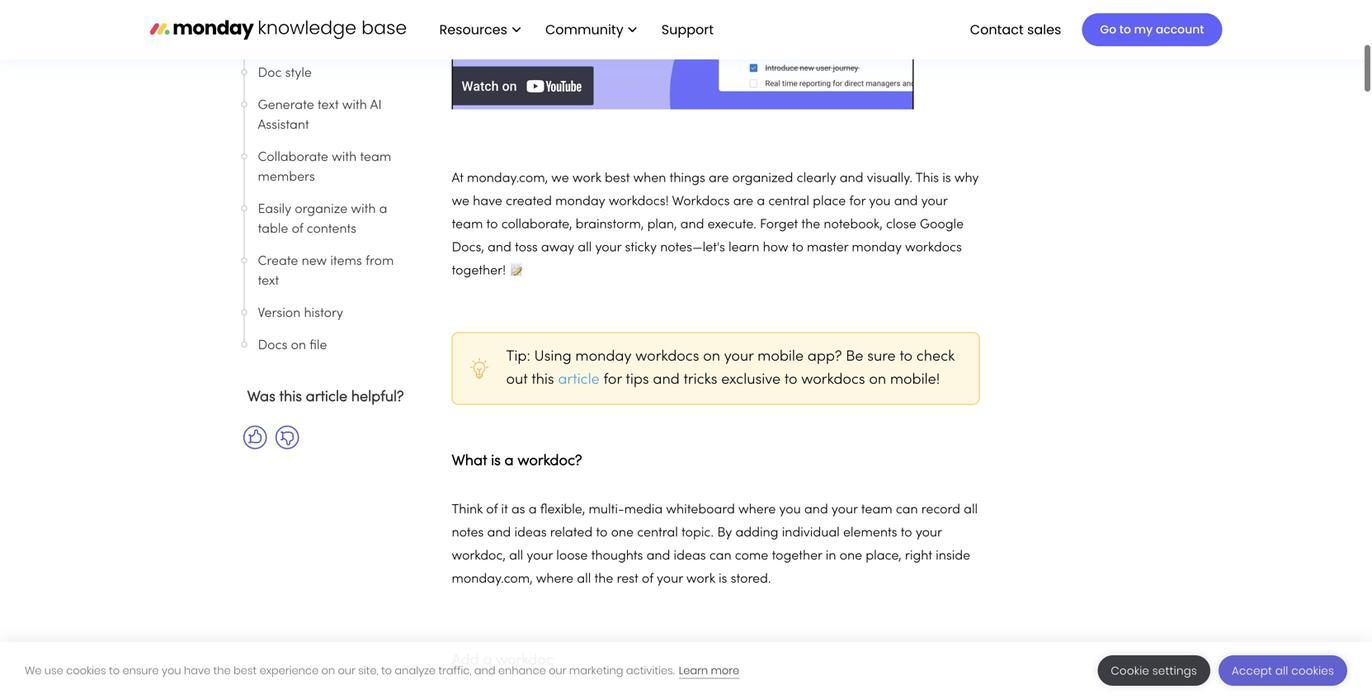 Task type: vqa. For each thing, say whether or not it's contained in the screenshot.
tips
yes



Task type: locate. For each thing, give the bounding box(es) containing it.
with inside the collaborate with team members
[[332, 151, 357, 164]]

on up tricks
[[704, 350, 721, 364]]

workdocs inside using monday workdocs on your mobile app? be sure to check out this
[[636, 350, 700, 364]]

the left experience
[[213, 663, 231, 678]]

cookie settings button
[[1098, 655, 1211, 686]]

2 vertical spatial you
[[162, 663, 181, 678]]

2 vertical spatial is
[[719, 573, 728, 586]]

work inside at monday.com, we work best when things are organized clearly and visually. this is why we have created monday workdocs! workdocs are a central place for you and your team to collaborate, brainstorm, plan, and execute. forget the notebook, close google docs, and toss away all your sticky notes—let's learn how to master monday workdocs together! 📝
[[573, 173, 602, 185]]

cookies right 'use'
[[66, 663, 106, 678]]

one
[[611, 527, 634, 539], [840, 550, 863, 563]]

0 vertical spatial work
[[573, 173, 602, 185]]

sure
[[868, 350, 896, 364]]

and right tips
[[653, 373, 680, 387]]

our left site,
[[338, 663, 356, 678]]

with inside generate text with ai assistant
[[342, 99, 367, 112]]

edit
[[258, 35, 280, 47]]

resources
[[440, 20, 508, 39]]

with for text
[[342, 99, 367, 112]]

0 horizontal spatial team
[[360, 151, 392, 164]]

things
[[670, 173, 706, 185]]

1 vertical spatial have
[[184, 663, 211, 678]]

to right go
[[1120, 21, 1132, 38]]

execute.
[[708, 219, 757, 231]]

1 horizontal spatial one
[[840, 550, 863, 563]]

master
[[807, 242, 849, 254]]

workdocs down app?
[[802, 373, 866, 387]]

sticky
[[625, 242, 657, 254]]

0 horizontal spatial can
[[710, 550, 732, 563]]

1 horizontal spatial team
[[452, 219, 483, 231]]

2 horizontal spatial workdocs
[[906, 242, 962, 254]]

0 horizontal spatial our
[[338, 663, 356, 678]]

2 horizontal spatial the
[[802, 219, 821, 231]]

0 vertical spatial ideas
[[515, 527, 547, 539]]

one up 'thoughts'
[[611, 527, 634, 539]]

0 vertical spatial monday.com,
[[467, 173, 548, 185]]

team down ai
[[360, 151, 392, 164]]

1 vertical spatial can
[[710, 550, 732, 563]]

with left ai
[[342, 99, 367, 112]]

0 horizontal spatial text
[[258, 275, 279, 288]]

0 horizontal spatial best
[[234, 663, 257, 678]]

a
[[757, 196, 765, 208], [379, 203, 388, 216], [505, 454, 514, 468], [529, 504, 537, 516], [483, 654, 492, 668]]

to left collaborate,
[[487, 219, 498, 231]]

tip:
[[506, 350, 535, 364]]

list
[[423, 0, 727, 59]]

generate text with ai assistant
[[258, 99, 382, 132]]

your
[[922, 196, 948, 208], [596, 242, 622, 254], [725, 350, 754, 364], [832, 504, 858, 516], [916, 527, 942, 539], [527, 550, 553, 563], [657, 573, 683, 586]]

0 vertical spatial best
[[605, 173, 630, 185]]

have left created
[[473, 196, 503, 208]]

0 vertical spatial is
[[943, 173, 952, 185]]

the inside dialog
[[213, 663, 231, 678]]

1 horizontal spatial we
[[552, 173, 569, 185]]

can left record
[[896, 504, 918, 516]]

are up execute. on the right of page
[[734, 196, 754, 208]]

place
[[813, 196, 846, 208]]

one right in in the bottom right of the page
[[840, 550, 863, 563]]

your down the this
[[922, 196, 948, 208]]

0 horizontal spatial have
[[184, 663, 211, 678]]

ideas
[[515, 527, 547, 539], [674, 550, 706, 563]]

1 vertical spatial monday
[[852, 242, 902, 254]]

tips
[[626, 373, 649, 387]]

away
[[541, 242, 575, 254]]

to down 'multi-'
[[596, 527, 608, 539]]

workdocs down google
[[906, 242, 962, 254]]

mobile
[[758, 350, 804, 364]]

0 vertical spatial where
[[739, 504, 776, 516]]

of left it
[[486, 504, 498, 516]]

is
[[943, 173, 952, 185], [491, 454, 501, 468], [719, 573, 728, 586]]

1 horizontal spatial the
[[595, 573, 614, 586]]

workdocs
[[672, 196, 730, 208]]

where down loose
[[536, 573, 574, 586]]

1 cookies from the left
[[66, 663, 106, 678]]

best up 'workdocs!'
[[605, 173, 630, 185]]

you right ensure
[[162, 663, 181, 678]]

team up elements
[[862, 504, 893, 516]]

1 horizontal spatial is
[[719, 573, 728, 586]]

to down mobile
[[785, 373, 798, 387]]

0 vertical spatial have
[[473, 196, 503, 208]]

best left experience
[[234, 663, 257, 678]]

1 horizontal spatial our
[[549, 663, 567, 678]]

1 horizontal spatial workdocs
[[802, 373, 866, 387]]

you inside , multi-media whiteboard where you and your team can record all notes and ideas related to one central topic. by adding individual elements to your workdoc, all your loose thoughts and ideas can come together in one place, right inside monday.com, where all the rest of your work is stored.
[[780, 504, 801, 516]]

1 horizontal spatial where
[[739, 504, 776, 516]]

record
[[922, 504, 961, 516]]

is right the this
[[943, 173, 952, 185]]

central down media
[[637, 527, 678, 539]]

doc style
[[258, 67, 312, 80]]

to right sure
[[900, 350, 913, 364]]

check
[[917, 350, 955, 364]]

of inside easily organize with a table of contents
[[292, 223, 303, 236]]

1 horizontal spatial can
[[896, 504, 918, 516]]

you
[[870, 196, 891, 208], [780, 504, 801, 516], [162, 663, 181, 678]]

google
[[920, 219, 964, 231]]

cookies right accept
[[1292, 663, 1335, 679]]

edit permissions
[[258, 35, 354, 47]]

to left ensure
[[109, 663, 120, 678]]

0 vertical spatial text
[[318, 99, 339, 112]]

2 vertical spatial of
[[642, 573, 654, 586]]

go to my account link
[[1083, 13, 1223, 46]]

on
[[291, 340, 306, 352], [704, 350, 721, 364], [870, 373, 887, 387], [322, 663, 335, 678]]

1 horizontal spatial ideas
[[674, 550, 706, 563]]

can
[[896, 504, 918, 516], [710, 550, 732, 563]]

1 vertical spatial you
[[780, 504, 801, 516]]

0 horizontal spatial are
[[709, 173, 729, 185]]

1 vertical spatial work
[[687, 573, 716, 586]]

0 vertical spatial with
[[342, 99, 367, 112]]

0 vertical spatial workdocs
[[906, 242, 962, 254]]

cookies for use
[[66, 663, 106, 678]]

a up from
[[379, 203, 388, 216]]

list containing resources
[[423, 0, 727, 59]]

article
[[558, 373, 600, 387], [306, 390, 348, 405]]

docs,
[[452, 242, 484, 254]]

to up "right"
[[901, 527, 913, 539]]

all right record
[[964, 504, 978, 516]]

tricks
[[684, 373, 718, 387]]

1 horizontal spatial are
[[734, 196, 754, 208]]

team inside , multi-media whiteboard where you and your team can record all notes and ideas related to one central topic. by adding individual elements to your workdoc, all your loose thoughts and ideas can come together in one place, right inside monday.com, where all the rest of your work is stored.
[[862, 504, 893, 516]]

for
[[850, 196, 866, 208], [604, 373, 622, 387]]

0 horizontal spatial central
[[637, 527, 678, 539]]

0 vertical spatial article
[[558, 373, 600, 387]]

and up 'notes—let's'
[[681, 219, 705, 231]]

main element
[[423, 0, 1223, 59]]

table
[[258, 223, 288, 236]]

0 vertical spatial central
[[769, 196, 810, 208]]

our right enhance
[[549, 663, 567, 678]]

is inside , multi-media whiteboard where you and your team can record all notes and ideas related to one central topic. by adding individual elements to your workdoc, all your loose thoughts and ideas can come together in one place, right inside monday.com, where all the rest of your work is stored.
[[719, 573, 728, 586]]

workdocs inside at monday.com, we work best when things are organized clearly and visually. this is why we have created monday workdocs! workdocs are a central place for you and your team to collaborate, brainstorm, plan, and execute. forget the notebook, close google docs, and toss away all your sticky notes—let's learn how to master monday workdocs together! 📝
[[906, 242, 962, 254]]

workdoc?
[[518, 454, 582, 468]]

1 horizontal spatial cookies
[[1292, 663, 1335, 679]]

1 horizontal spatial text
[[318, 99, 339, 112]]

we up created
[[552, 173, 569, 185]]

can down by in the bottom of the page
[[710, 550, 732, 563]]

1 horizontal spatial of
[[486, 504, 498, 516]]

ideas down the topic.
[[674, 550, 706, 563]]

1 vertical spatial article
[[306, 390, 348, 405]]

of inside , multi-media whiteboard where you and your team can record all notes and ideas related to one central topic. by adding individual elements to your workdoc, all your loose thoughts and ideas can come together in one place, right inside monday.com, where all the rest of your work is stored.
[[642, 573, 654, 586]]

2 vertical spatial monday
[[576, 350, 632, 364]]

you for we use cookies to ensure you have the best experience on our site, to analyze traffic, and enhance our marketing activities. learn more
[[162, 663, 181, 678]]

dialog
[[0, 642, 1373, 699]]

, multi-media whiteboard where you and your team can record all notes and ideas related to one central topic. by adding individual elements to your workdoc, all your loose thoughts and ideas can come together in one place, right inside monday.com, where all the rest of your work is stored.
[[452, 504, 978, 586]]

2 horizontal spatial is
[[943, 173, 952, 185]]

cookies
[[66, 663, 106, 678], [1292, 663, 1335, 679]]

elements
[[844, 527, 898, 539]]

account
[[1156, 21, 1205, 38]]

for left tips
[[604, 373, 622, 387]]

0 horizontal spatial of
[[292, 223, 303, 236]]

monday.com, inside at monday.com, we work best when things are organized clearly and visually. this is why we have created monday workdocs! workdocs are a central place for you and your team to collaborate, brainstorm, plan, and execute. forget the notebook, close google docs, and toss away all your sticky notes—let's learn how to master monday workdocs together! 📝
[[467, 173, 548, 185]]

text inside create new items from text
[[258, 275, 279, 288]]

1 horizontal spatial for
[[850, 196, 866, 208]]

is left stored. in the bottom of the page
[[719, 573, 728, 586]]

work
[[573, 173, 602, 185], [687, 573, 716, 586]]

0 horizontal spatial for
[[604, 373, 622, 387]]

1 vertical spatial where
[[536, 573, 574, 586]]

work up brainstorm, on the top left
[[573, 173, 602, 185]]

all down loose
[[577, 573, 591, 586]]

cookies inside button
[[1292, 663, 1335, 679]]

and right traffic,
[[475, 663, 496, 678]]

1 vertical spatial central
[[637, 527, 678, 539]]

it
[[501, 504, 508, 516]]

is right what
[[491, 454, 501, 468]]

marketing
[[569, 663, 624, 678]]

clearly
[[797, 173, 837, 185]]

best inside dialog
[[234, 663, 257, 678]]

this down the using
[[532, 373, 554, 387]]

monday.com, inside , multi-media whiteboard where you and your team can record all notes and ideas related to one central topic. by adding individual elements to your workdoc, all your loose thoughts and ideas can come together in one place, right inside monday.com, where all the rest of your work is stored.
[[452, 573, 533, 586]]

article down the using
[[558, 373, 600, 387]]

of right table
[[292, 223, 303, 236]]

multi-
[[589, 504, 625, 516]]

a down organized at top
[[757, 196, 765, 208]]

the left rest
[[595, 573, 614, 586]]

thoughts
[[592, 550, 643, 563]]

monday.com, up created
[[467, 173, 548, 185]]

this inside using monday workdocs on your mobile app? be sure to check out this
[[532, 373, 554, 387]]

the inside , multi-media whiteboard where you and your team can record all notes and ideas related to one central topic. by adding individual elements to your workdoc, all your loose thoughts and ideas can come together in one place, right inside monday.com, where all the rest of your work is stored.
[[595, 573, 614, 586]]

text down doc style link at the left top of the page
[[318, 99, 339, 112]]

1 horizontal spatial you
[[780, 504, 801, 516]]

where up adding
[[739, 504, 776, 516]]

for up notebook,
[[850, 196, 866, 208]]

best
[[605, 173, 630, 185], [234, 663, 257, 678]]

1 vertical spatial this
[[279, 390, 302, 405]]

the up master
[[802, 219, 821, 231]]

contact
[[971, 20, 1024, 39]]

work inside , multi-media whiteboard where you and your team can record all notes and ideas related to one central topic. by adding individual elements to your workdoc, all your loose thoughts and ideas can come together in one place, right inside monday.com, where all the rest of your work is stored.
[[687, 573, 716, 586]]

2 horizontal spatial of
[[642, 573, 654, 586]]

monday down notebook,
[[852, 242, 902, 254]]

2 vertical spatial team
[[862, 504, 893, 516]]

on down sure
[[870, 373, 887, 387]]

0 vertical spatial can
[[896, 504, 918, 516]]

0 horizontal spatial this
[[279, 390, 302, 405]]

on left file
[[291, 340, 306, 352]]

you for , multi-media whiteboard where you and your team can record all notes and ideas related to one central topic. by adding individual elements to your workdoc, all your loose thoughts and ideas can come together in one place, right inside monday.com, where all the rest of your work is stored.
[[780, 504, 801, 516]]

monday up article link
[[576, 350, 632, 364]]

file
[[310, 340, 327, 352]]

1 vertical spatial is
[[491, 454, 501, 468]]

of right rest
[[642, 573, 654, 586]]

1 vertical spatial monday.com,
[[452, 573, 533, 586]]

you inside dialog
[[162, 663, 181, 678]]

with
[[342, 99, 367, 112], [332, 151, 357, 164], [351, 203, 376, 216]]

1 horizontal spatial have
[[473, 196, 503, 208]]

your up "right"
[[916, 527, 942, 539]]

with inside easily organize with a table of contents
[[351, 203, 376, 216]]

cookies for all
[[1292, 663, 1335, 679]]

close
[[887, 219, 917, 231]]

0 vertical spatial one
[[611, 527, 634, 539]]

traffic,
[[439, 663, 472, 678]]

add
[[452, 654, 479, 668]]

are
[[709, 173, 729, 185], [734, 196, 754, 208]]

docs on file
[[258, 340, 331, 352]]

work down the topic.
[[687, 573, 716, 586]]

with up contents
[[351, 203, 376, 216]]

ideas down as
[[515, 527, 547, 539]]

are up workdocs
[[709, 173, 729, 185]]

best inside at monday.com, we work best when things are organized clearly and visually. this is why we have created monday workdocs! workdocs are a central place for you and your team to collaborate, brainstorm, plan, and execute. forget the notebook, close google docs, and toss away all your sticky notes—let's learn how to master monday workdocs together! 📝
[[605, 173, 630, 185]]

2 vertical spatial the
[[213, 663, 231, 678]]

0 horizontal spatial article
[[306, 390, 348, 405]]

of
[[292, 223, 303, 236], [486, 504, 498, 516], [642, 573, 654, 586]]

central
[[769, 196, 810, 208], [637, 527, 678, 539]]

monday
[[556, 196, 606, 208], [852, 242, 902, 254], [576, 350, 632, 364]]

team inside at monday.com, we work best when things are organized clearly and visually. this is why we have created monday workdocs! workdocs are a central place for you and your team to collaborate, brainstorm, plan, and execute. forget the notebook, close google docs, and toss away all your sticky notes—let's learn how to master monday workdocs together! 📝
[[452, 219, 483, 231]]

2 horizontal spatial you
[[870, 196, 891, 208]]

notebook,
[[824, 219, 883, 231]]

you inside at monday.com, we work best when things are organized clearly and visually. this is why we have created monday workdocs! workdocs are a central place for you and your team to collaborate, brainstorm, plan, and execute. forget the notebook, close google docs, and toss away all your sticky notes—let's learn how to master monday workdocs together! 📝
[[870, 196, 891, 208]]

to inside using monday workdocs on your mobile app? be sure to check out this
[[900, 350, 913, 364]]

1 horizontal spatial central
[[769, 196, 810, 208]]

analyze
[[395, 663, 436, 678]]

1 vertical spatial team
[[452, 219, 483, 231]]

cookie settings
[[1112, 663, 1198, 679]]

workdocs up tips
[[636, 350, 700, 364]]

0 horizontal spatial cookies
[[66, 663, 106, 678]]

0 horizontal spatial work
[[573, 173, 602, 185]]

1 vertical spatial best
[[234, 663, 257, 678]]

what is a workdoc?
[[452, 454, 582, 468]]

2 cookies from the left
[[1292, 663, 1335, 679]]

you up individual
[[780, 504, 801, 516]]

1 vertical spatial workdocs
[[636, 350, 700, 364]]

all right accept
[[1276, 663, 1289, 679]]

0 vertical spatial team
[[360, 151, 392, 164]]

your up article for tips and tricks exclusive to workdocs on mobile!
[[725, 350, 754, 364]]

a inside easily organize with a table of contents
[[379, 203, 388, 216]]

a inside at monday.com, we work best when things are organized clearly and visually. this is why we have created monday workdocs! workdocs are a central place for you and your team to collaborate, brainstorm, plan, and execute. forget the notebook, close google docs, and toss away all your sticky notes—let's learn how to master monday workdocs together! 📝
[[757, 196, 765, 208]]

in
[[826, 550, 837, 563]]

0 horizontal spatial you
[[162, 663, 181, 678]]

article for tips and tricks exclusive to workdocs on mobile!
[[558, 373, 940, 387]]

team up docs,
[[452, 219, 483, 231]]

all right away
[[578, 242, 592, 254]]

a right as
[[529, 504, 537, 516]]

you down visually. on the top of the page
[[870, 196, 891, 208]]

0 horizontal spatial the
[[213, 663, 231, 678]]

we
[[25, 663, 42, 678]]

app?
[[808, 350, 842, 364]]

contact sales link
[[962, 16, 1070, 44]]

1 horizontal spatial work
[[687, 573, 716, 586]]

this
[[532, 373, 554, 387], [279, 390, 302, 405]]

0 vertical spatial we
[[552, 173, 569, 185]]

1 vertical spatial the
[[595, 573, 614, 586]]

text down the create
[[258, 275, 279, 288]]

with down generate text with ai assistant link
[[332, 151, 357, 164]]

have right ensure
[[184, 663, 211, 678]]

monday up brainstorm, on the top left
[[556, 196, 606, 208]]

0 horizontal spatial workdocs
[[636, 350, 700, 364]]

this right the was
[[279, 390, 302, 405]]

we down at
[[452, 196, 470, 208]]

1 vertical spatial with
[[332, 151, 357, 164]]

1 vertical spatial of
[[486, 504, 498, 516]]

2 vertical spatial with
[[351, 203, 376, 216]]

0 vertical spatial of
[[292, 223, 303, 236]]

1 vertical spatial text
[[258, 275, 279, 288]]

monday.com, down workdoc,
[[452, 573, 533, 586]]

0 vertical spatial the
[[802, 219, 821, 231]]

central up "forget"
[[769, 196, 810, 208]]

1 vertical spatial for
[[604, 373, 622, 387]]

0 vertical spatial this
[[532, 373, 554, 387]]

2 horizontal spatial team
[[862, 504, 893, 516]]

article left helpful?
[[306, 390, 348, 405]]

cookie
[[1112, 663, 1150, 679]]

1 horizontal spatial best
[[605, 173, 630, 185]]

1 vertical spatial one
[[840, 550, 863, 563]]

support link
[[654, 16, 727, 44], [662, 20, 719, 39]]

central inside , multi-media whiteboard where you and your team can record all notes and ideas related to one central topic. by adding individual elements to your workdoc, all your loose thoughts and ideas can come together in one place, right inside monday.com, where all the rest of your work is stored.
[[637, 527, 678, 539]]

1 vertical spatial we
[[452, 196, 470, 208]]



Task type: describe. For each thing, give the bounding box(es) containing it.
all right workdoc,
[[509, 550, 524, 563]]

and left toss in the left top of the page
[[488, 242, 512, 254]]

new
[[302, 256, 327, 268]]

flexible
[[541, 504, 583, 516]]

workdoc
[[496, 654, 554, 668]]

create
[[258, 256, 298, 268]]

organized
[[733, 173, 794, 185]]

accept
[[1232, 663, 1273, 679]]

resources link
[[431, 16, 529, 44]]

workdocs!
[[609, 196, 669, 208]]

think
[[452, 504, 483, 516]]

created
[[506, 196, 552, 208]]

have inside at monday.com, we work best when things are organized clearly and visually. this is why we have created monday workdocs! workdocs are a central place for you and your team to collaborate, brainstorm, plan, and execute. forget the notebook, close google docs, and toss away all your sticky notes—let's learn how to master monday workdocs together! 📝
[[473, 196, 503, 208]]

version history
[[258, 308, 347, 320]]

assistant
[[258, 119, 309, 132]]

dialog containing cookie settings
[[0, 642, 1373, 699]]

right
[[906, 550, 933, 563]]

ensure
[[123, 663, 159, 678]]

forget
[[760, 219, 798, 231]]

your right rest
[[657, 573, 683, 586]]

toss
[[515, 242, 538, 254]]

support
[[662, 20, 714, 39]]

permissions
[[284, 35, 354, 47]]

enhance
[[499, 663, 546, 678]]

text inside generate text with ai assistant
[[318, 99, 339, 112]]

stored.
[[731, 573, 772, 586]]

your left loose
[[527, 550, 553, 563]]

at
[[452, 173, 464, 185]]

add a workdoc
[[452, 654, 554, 668]]

docs
[[258, 340, 288, 352]]

version history link
[[258, 304, 412, 324]]

go
[[1101, 21, 1117, 38]]

0 horizontal spatial is
[[491, 454, 501, 468]]

,
[[583, 504, 586, 516]]

all inside at monday.com, we work best when things are organized clearly and visually. this is why we have created monday workdocs! workdocs are a central place for you and your team to collaborate, brainstorm, plan, and execute. forget the notebook, close google docs, and toss away all your sticky notes—let's learn how to master monday workdocs together! 📝
[[578, 242, 592, 254]]

learn
[[679, 663, 708, 678]]

we use cookies to ensure you have the best experience on our site, to analyze traffic, and enhance our marketing activities. learn more
[[25, 663, 740, 678]]

1 vertical spatial are
[[734, 196, 754, 208]]

notes—let's
[[661, 242, 725, 254]]

1 vertical spatial ideas
[[674, 550, 706, 563]]

more
[[711, 663, 740, 678]]

settings
[[1153, 663, 1198, 679]]

why
[[955, 173, 979, 185]]

go to my account
[[1101, 21, 1205, 38]]

adding
[[736, 527, 779, 539]]

experience
[[260, 663, 319, 678]]

members
[[258, 171, 315, 184]]

was
[[247, 390, 276, 405]]

version
[[258, 308, 301, 320]]

0 vertical spatial are
[[709, 173, 729, 185]]

with for organize
[[351, 203, 376, 216]]

sales
[[1028, 20, 1062, 39]]

0 horizontal spatial ideas
[[515, 527, 547, 539]]

for inside at monday.com, we work best when things are organized clearly and visually. this is why we have created monday workdocs! workdocs are a central place for you and your team to collaborate, brainstorm, plan, and execute. forget the notebook, close google docs, and toss away all your sticky notes—let's learn how to master monday workdocs together! 📝
[[850, 196, 866, 208]]

how
[[763, 242, 789, 254]]

edit permissions link
[[258, 31, 412, 51]]

your up elements
[[832, 504, 858, 516]]

article link
[[558, 373, 600, 387]]

and inside dialog
[[475, 663, 496, 678]]

visually.
[[867, 173, 913, 185]]

generate
[[258, 99, 314, 112]]

easily
[[258, 203, 291, 216]]

0 horizontal spatial one
[[611, 527, 634, 539]]

plan,
[[648, 219, 677, 231]]

all inside the accept all cookies button
[[1276, 663, 1289, 679]]

collaborate,
[[502, 219, 572, 231]]

create new items from text link
[[258, 252, 412, 291]]

and up individual
[[805, 504, 829, 516]]

to inside main element
[[1120, 21, 1132, 38]]

doc
[[258, 67, 282, 80]]

1 our from the left
[[338, 663, 356, 678]]

on inside using monday workdocs on your mobile app? be sure to check out this
[[704, 350, 721, 364]]

using
[[535, 350, 572, 364]]

place,
[[866, 550, 902, 563]]

and down it
[[487, 527, 511, 539]]

central inside at monday.com, we work best when things are organized clearly and visually. this is why we have created monday workdocs! workdocs are a central place for you and your team to collaborate, brainstorm, plan, and execute. forget the notebook, close google docs, and toss away all your sticky notes—let's learn how to master monday workdocs together! 📝
[[769, 196, 810, 208]]

the inside at monday.com, we work best when things are organized clearly and visually. this is why we have created monday workdocs! workdocs are a central place for you and your team to collaborate, brainstorm, plan, and execute. forget the notebook, close google docs, and toss away all your sticky notes—let's learn how to master monday workdocs together! 📝
[[802, 219, 821, 231]]

from
[[366, 256, 394, 268]]

think of it as a flexible
[[452, 504, 583, 516]]

collaborate with team members link
[[258, 148, 412, 187]]

notes
[[452, 527, 484, 539]]

site,
[[358, 663, 379, 678]]

be
[[846, 350, 864, 364]]

together!
[[452, 265, 506, 277]]

to right site,
[[381, 663, 392, 678]]

a right what
[[505, 454, 514, 468]]

community link
[[537, 16, 645, 44]]

monday inside using monday workdocs on your mobile app? be sure to check out this
[[576, 350, 632, 364]]

when
[[634, 173, 666, 185]]

individual
[[782, 527, 840, 539]]

this
[[916, 173, 939, 185]]

a right add at the bottom left
[[483, 654, 492, 668]]

as
[[512, 504, 525, 516]]

mobile!
[[891, 373, 940, 387]]

contents
[[307, 223, 357, 236]]

collaborate
[[258, 151, 328, 164]]

learn
[[729, 242, 760, 254]]

and right 'thoughts'
[[647, 550, 671, 563]]

and up "place"
[[840, 173, 864, 185]]

come
[[735, 550, 769, 563]]

create new items from text
[[258, 256, 394, 288]]

0 horizontal spatial where
[[536, 573, 574, 586]]

1 horizontal spatial article
[[558, 373, 600, 387]]

easily organize with a table of contents link
[[258, 200, 412, 239]]

to right how
[[792, 242, 804, 254]]

and up close
[[895, 196, 918, 208]]

0 vertical spatial monday
[[556, 196, 606, 208]]

2 our from the left
[[549, 663, 567, 678]]

2 vertical spatial workdocs
[[802, 373, 866, 387]]

your down brainstorm, on the top left
[[596, 242, 622, 254]]

docs on file link
[[258, 336, 412, 356]]

learn more link
[[679, 663, 740, 679]]

items
[[330, 256, 362, 268]]

is inside at monday.com, we work best when things are organized clearly and visually. this is why we have created monday workdocs! workdocs are a central place for you and your team to collaborate, brainstorm, plan, and execute. forget the notebook, close google docs, and toss away all your sticky notes—let's learn how to master monday workdocs together! 📝
[[943, 173, 952, 185]]

your inside using monday workdocs on your mobile app? be sure to check out this
[[725, 350, 754, 364]]

doc style link
[[258, 64, 412, 83]]

was this article helpful?
[[247, 390, 404, 405]]

on right experience
[[322, 663, 335, 678]]

workdoc,
[[452, 550, 506, 563]]

organize
[[295, 203, 348, 216]]

team inside the collaborate with team members
[[360, 151, 392, 164]]

monday.com logo image
[[150, 12, 407, 47]]

accept all cookies
[[1232, 663, 1335, 679]]

what
[[452, 454, 487, 468]]

related
[[550, 527, 593, 539]]

collaborate with team members
[[258, 151, 392, 184]]



